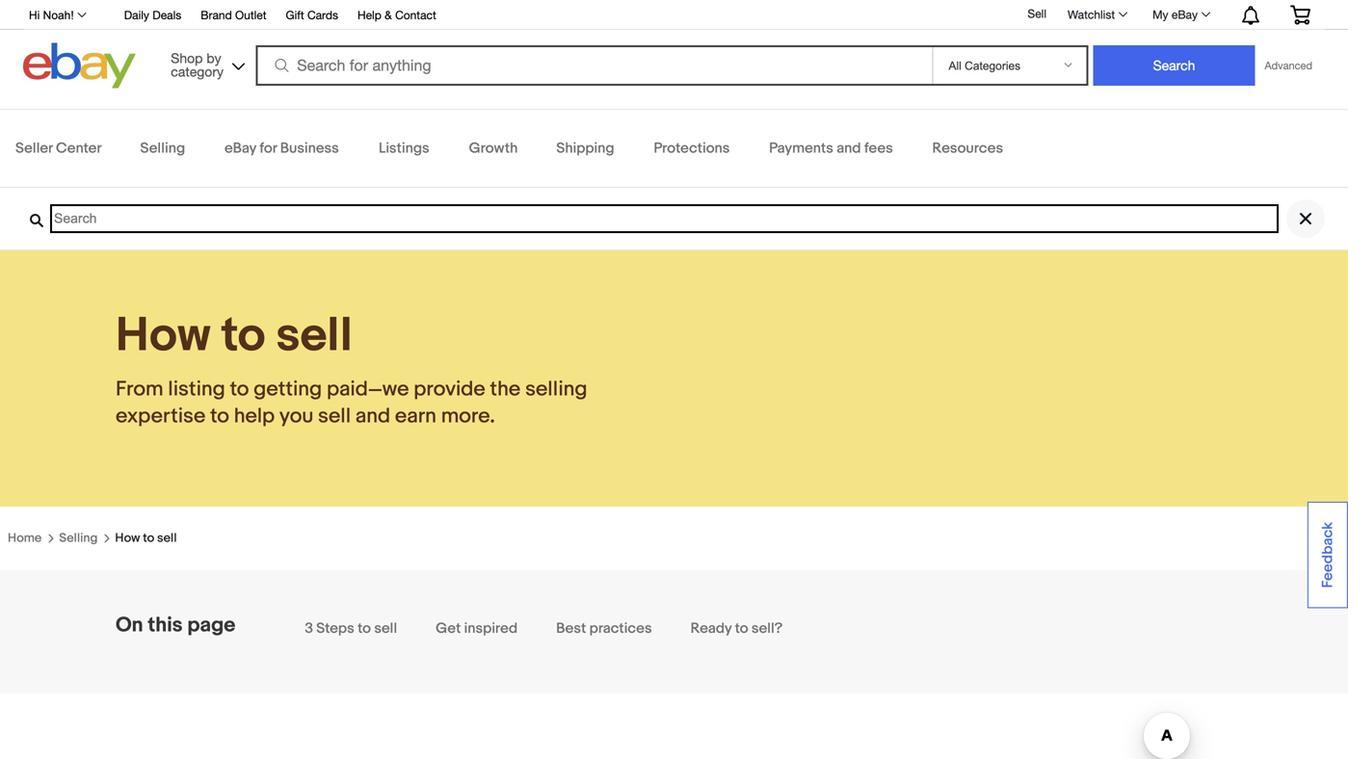 Task type: describe. For each thing, give the bounding box(es) containing it.
help
[[358, 8, 382, 22]]

!
[[71, 9, 74, 22]]

gift cards link
[[286, 5, 338, 27]]

shop
[[171, 50, 203, 66]]

expertise
[[116, 404, 206, 429]]

help & contact
[[358, 8, 437, 22]]

the
[[490, 377, 521, 402]]

payments and fees link
[[754, 110, 902, 187]]

inspired
[[464, 620, 518, 638]]

cards
[[308, 8, 338, 22]]

steps
[[317, 620, 355, 638]]

my
[[1153, 8, 1169, 21]]

feedback
[[1320, 523, 1337, 589]]

to up this
[[143, 531, 154, 546]]

to up getting
[[221, 308, 266, 365]]

provide
[[414, 377, 486, 402]]

ready
[[691, 620, 732, 638]]

feedback link
[[1308, 502, 1349, 609]]

resources
[[933, 140, 1004, 157]]

shop by category button
[[162, 43, 249, 84]]

best
[[557, 620, 586, 638]]

this
[[148, 613, 183, 638]]

for
[[260, 140, 277, 157]]

shipping link
[[541, 110, 623, 187]]

earn
[[395, 404, 437, 429]]

1 vertical spatial selling
[[59, 531, 98, 546]]

1 vertical spatial how
[[115, 531, 140, 546]]

my ebay link
[[1143, 3, 1220, 26]]

seller center
[[15, 140, 102, 157]]

sell link
[[1020, 7, 1056, 20]]

getting
[[254, 377, 322, 402]]

resources link
[[917, 110, 1012, 187]]

Search text field
[[50, 204, 1279, 233]]

how to sell link
[[115, 530, 177, 547]]

shop by category banner
[[18, 0, 1326, 94]]

seller center link
[[0, 110, 109, 187]]

1 vertical spatial how to sell
[[115, 531, 177, 546]]

from listing to getting paid—we provide the selling expertise to help you sell and earn more.
[[116, 377, 588, 429]]

on this page
[[116, 613, 236, 638]]

&
[[385, 8, 392, 22]]

seller
[[15, 140, 53, 157]]

selling
[[526, 377, 588, 402]]

page
[[187, 613, 236, 638]]

brand outlet
[[201, 8, 267, 22]]

3
[[305, 620, 313, 638]]

none submit inside the shop by category banner
[[1094, 45, 1256, 86]]

paid—we
[[327, 377, 409, 402]]

get inspired link
[[436, 620, 518, 638]]

fees
[[865, 140, 894, 157]]

protections link
[[639, 110, 739, 187]]

watchlist link
[[1058, 3, 1137, 26]]

growth link
[[454, 110, 526, 187]]

daily
[[124, 8, 149, 22]]

best practices link
[[557, 620, 652, 638]]

payments
[[770, 140, 834, 157]]

and inside "from listing to getting paid—we provide the selling expertise to help you sell and earn more."
[[356, 404, 391, 429]]

by
[[207, 50, 221, 66]]

business
[[280, 140, 339, 157]]

3 steps to sell link
[[305, 620, 397, 638]]

outlet
[[235, 8, 267, 22]]

sell up getting
[[276, 308, 353, 365]]



Task type: locate. For each thing, give the bounding box(es) containing it.
deals
[[153, 8, 182, 22]]

selling link right home link
[[59, 530, 98, 547]]

best practices
[[557, 620, 652, 638]]

how to sell up 'on'
[[115, 531, 177, 546]]

0 horizontal spatial and
[[356, 404, 391, 429]]

sell inside "from listing to getting paid—we provide the selling expertise to help you sell and earn more."
[[318, 404, 351, 429]]

3 steps to sell
[[305, 620, 397, 638]]

listings
[[379, 140, 430, 157]]

and
[[837, 140, 862, 157], [356, 404, 391, 429]]

payments and fees
[[770, 140, 894, 157]]

practices
[[590, 620, 652, 638]]

daily deals
[[124, 8, 182, 22]]

watchlist
[[1068, 8, 1116, 21]]

get inspired
[[436, 620, 518, 638]]

to
[[221, 308, 266, 365], [230, 377, 249, 402], [210, 404, 229, 429], [143, 531, 154, 546], [358, 620, 371, 638], [735, 620, 749, 638]]

listing
[[168, 377, 225, 402]]

ebay right my
[[1172, 8, 1198, 21]]

my ebay
[[1153, 8, 1198, 21]]

1 horizontal spatial selling link
[[125, 110, 194, 187]]

category
[[171, 64, 224, 80]]

sell up this
[[157, 531, 177, 546]]

brand outlet link
[[201, 5, 267, 27]]

how
[[116, 308, 211, 365], [115, 531, 140, 546]]

gift
[[286, 8, 304, 22]]

hi
[[29, 9, 40, 22]]

advanced
[[1265, 59, 1313, 72]]

and left fees
[[837, 140, 862, 157]]

shop by category
[[171, 50, 224, 80]]

center
[[56, 140, 102, 157]]

0 vertical spatial selling
[[140, 140, 185, 157]]

ebay for business link
[[209, 110, 348, 187]]

selling right center
[[140, 140, 185, 157]]

0 vertical spatial ebay
[[1172, 8, 1198, 21]]

account navigation
[[18, 0, 1326, 30]]

sell
[[276, 308, 353, 365], [318, 404, 351, 429], [157, 531, 177, 546], [374, 620, 397, 638]]

brand
[[201, 8, 232, 22]]

0 vertical spatial how
[[116, 308, 211, 365]]

ebay
[[1172, 8, 1198, 21], [225, 140, 256, 157]]

0 vertical spatial and
[[837, 140, 862, 157]]

sell right you
[[318, 404, 351, 429]]

1 horizontal spatial ebay
[[1172, 8, 1198, 21]]

gift cards
[[286, 8, 338, 22]]

selling
[[140, 140, 185, 157], [59, 531, 98, 546]]

home link
[[8, 530, 42, 547]]

how up 'on'
[[115, 531, 140, 546]]

ebay for business
[[225, 140, 339, 157]]

to left sell?
[[735, 620, 749, 638]]

0 vertical spatial selling link
[[125, 110, 194, 187]]

1 vertical spatial and
[[356, 404, 391, 429]]

protections
[[654, 140, 730, 157]]

how to sell
[[116, 308, 353, 365], [115, 531, 177, 546]]

1 horizontal spatial selling
[[140, 140, 185, 157]]

how up from
[[116, 308, 211, 365]]

growth
[[469, 140, 518, 157]]

noah
[[43, 9, 71, 22]]

0 horizontal spatial ebay
[[225, 140, 256, 157]]

help & contact link
[[358, 5, 437, 27]]

0 vertical spatial how to sell
[[116, 308, 353, 365]]

ebay inside account navigation
[[1172, 8, 1198, 21]]

selling inside selling link
[[140, 140, 185, 157]]

shipping
[[557, 140, 615, 157]]

selling right home
[[59, 531, 98, 546]]

1 horizontal spatial and
[[837, 140, 862, 157]]

to up help
[[230, 377, 249, 402]]

and down paid—we
[[356, 404, 391, 429]]

contact
[[395, 8, 437, 22]]

Search for anything text field
[[259, 47, 929, 84]]

get
[[436, 620, 461, 638]]

ready to sell?
[[691, 620, 783, 638]]

selling link
[[125, 110, 194, 187], [59, 530, 98, 547]]

None submit
[[1094, 45, 1256, 86]]

advanced link
[[1256, 46, 1323, 85]]

1 vertical spatial ebay
[[225, 140, 256, 157]]

daily deals link
[[124, 5, 182, 27]]

on
[[116, 613, 143, 638]]

from
[[116, 377, 163, 402]]

ebay left for
[[225, 140, 256, 157]]

how to sell up listing
[[116, 308, 353, 365]]

1 vertical spatial selling link
[[59, 530, 98, 547]]

listings link
[[364, 110, 438, 187]]

sell?
[[752, 620, 783, 638]]

home
[[8, 531, 42, 546]]

sell
[[1028, 7, 1047, 20]]

0 horizontal spatial selling
[[59, 531, 98, 546]]

0 horizontal spatial selling link
[[59, 530, 98, 547]]

sell right steps
[[374, 620, 397, 638]]

more.
[[441, 404, 495, 429]]

ready to sell? link
[[691, 620, 783, 638]]

you
[[280, 404, 314, 429]]

help
[[234, 404, 275, 429]]

to right steps
[[358, 620, 371, 638]]

to left help
[[210, 404, 229, 429]]

hi noah !
[[29, 9, 74, 22]]

selling link right center
[[125, 110, 194, 187]]

your shopping cart image
[[1290, 5, 1312, 24]]



Task type: vqa. For each thing, say whether or not it's contained in the screenshot.
Jordan
no



